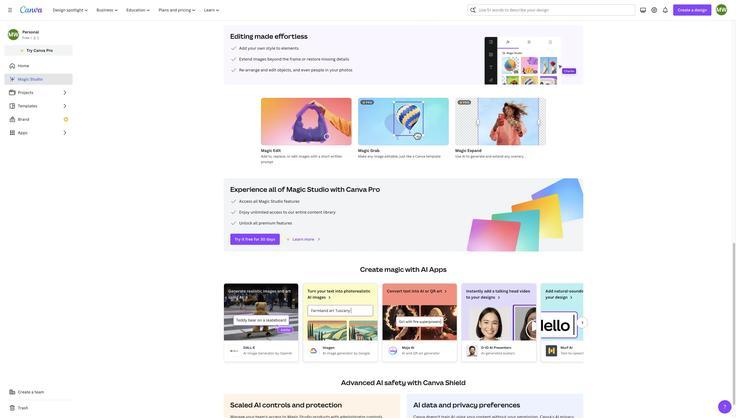 Task type: describe. For each thing, give the bounding box(es) containing it.
create magic with ai apps
[[360, 265, 447, 274]]

protection
[[306, 401, 342, 410]]

enjoy
[[239, 210, 250, 215]]

magic for magic expand use ai to generate and extend any scenery
[[456, 148, 467, 153]]

1 horizontal spatial apps
[[429, 265, 447, 274]]

ai right mojo
[[411, 346, 415, 351]]

home link
[[4, 60, 73, 72]]

template
[[426, 154, 441, 159]]

use
[[456, 154, 462, 159]]

safety
[[385, 379, 406, 388]]

magic up unlimited
[[259, 199, 270, 204]]

projects
[[18, 90, 33, 95]]

all for premium
[[253, 221, 258, 226]]

brand
[[18, 117, 29, 122]]

prompt
[[261, 160, 273, 165]]

written
[[331, 154, 342, 159]]

any inside magic expand use ai to generate and extend any scenery
[[505, 154, 511, 159]]

ai inside dall-e ai image generator by openai
[[244, 351, 247, 356]]

to left the our at left
[[283, 210, 287, 215]]

create a design
[[678, 7, 707, 13]]

talking
[[496, 289, 509, 294]]

realistic
[[247, 289, 262, 294]]

ai left data
[[414, 401, 421, 410]]

pro inside try canva pro 'button'
[[46, 48, 53, 53]]

ai up "convert text into ai or qr art"
[[421, 265, 428, 274]]

any inside the magic grab make any image editable, just like a canva template
[[368, 154, 373, 159]]

magic expand use ai to generate and extend any scenery
[[456, 148, 524, 159]]

expand
[[468, 148, 482, 153]]

text inside turn your text into photorealistic ai images
[[327, 289, 334, 294]]

instantly
[[466, 289, 483, 294]]

images inside the magic edit add to, replace, or edit images with a short written prompt
[[299, 154, 310, 159]]

2 vertical spatial studio
[[271, 199, 283, 204]]

try for try canva pro
[[27, 48, 33, 53]]

create for create magic with ai apps
[[360, 265, 383, 274]]

ai data and privacy preferences
[[414, 401, 520, 410]]

and inside mojo ai ai and qr art generator
[[406, 351, 412, 356]]

image inside imagen ai image generator by google
[[327, 351, 337, 356]]

magic studio link
[[4, 74, 73, 85]]

ai inside d-id ai presenters ai-generated avatars
[[490, 346, 493, 351]]

add your own style to elements
[[239, 46, 299, 51]]

presenters
[[494, 346, 512, 351]]

1
[[37, 35, 39, 40]]

ai inside magic expand use ai to generate and extend any scenery
[[462, 154, 466, 159]]

controls
[[262, 401, 291, 410]]

id
[[485, 346, 489, 351]]

1 vertical spatial features
[[277, 221, 292, 226]]

0 vertical spatial edit
[[269, 67, 276, 73]]

scaled ai controls and protection
[[230, 401, 342, 410]]

learn
[[293, 237, 304, 242]]

home
[[18, 63, 29, 68]]

or for frame
[[302, 56, 306, 62]]

magic grab group
[[358, 98, 449, 160]]

speech
[[574, 351, 585, 356]]

magic expand group
[[456, 98, 546, 160]]

add inside the magic edit add to, replace, or edit images with a short written prompt
[[261, 154, 268, 159]]

images down own
[[253, 56, 266, 62]]

scaled
[[230, 401, 253, 410]]

top level navigation element
[[49, 4, 224, 16]]

advanced ai safety with canva shield
[[341, 379, 466, 388]]

replace,
[[274, 154, 286, 159]]

d-
[[482, 346, 485, 351]]

google
[[359, 351, 370, 356]]

magic right 'of'
[[287, 185, 306, 194]]

add for add your own style to elements
[[239, 46, 247, 51]]

? button
[[719, 401, 732, 414]]

trash
[[18, 406, 28, 411]]

ai inside generate realistic images and art using ai
[[239, 295, 243, 300]]

library
[[324, 210, 336, 215]]

2 into from the left
[[412, 289, 419, 294]]

convert
[[387, 289, 403, 294]]

restore
[[307, 56, 321, 62]]

with right safety at the right bottom of the page
[[408, 379, 422, 388]]

to,
[[268, 154, 273, 159]]

and left even
[[293, 67, 300, 73]]

pro for expand
[[463, 101, 470, 104]]

0 vertical spatial studio
[[30, 77, 43, 82]]

your inside instantly add a talking head video to your designs
[[471, 295, 480, 300]]

privacy
[[453, 401, 478, 410]]

editable,
[[385, 154, 399, 159]]

maria williams element
[[8, 29, 19, 40]]

a inside button
[[31, 390, 34, 395]]

qr inside mojo ai ai and qr art generator
[[413, 351, 418, 356]]

magic edit add to, replace, or edit images with a short written prompt
[[261, 148, 342, 165]]

generator for add natural-sounding voices to your design
[[595, 351, 611, 356]]

d-id ai presenters ai-generated avatars
[[482, 346, 515, 356]]

photos
[[339, 67, 353, 73]]

magic for magic studio
[[18, 77, 29, 82]]

images inside turn your text into photorealistic ai images
[[313, 295, 326, 300]]

using
[[228, 295, 239, 300]]

to-
[[569, 351, 574, 356]]

scenery
[[511, 154, 524, 159]]

learn more
[[293, 237, 314, 242]]

ai-
[[482, 351, 486, 356]]

a inside the magic edit add to, replace, or edit images with a short written prompt
[[319, 154, 320, 159]]

arrange
[[246, 67, 260, 73]]

magic grab make any image editable, just like a canva template
[[358, 148, 441, 159]]

list containing access all magic studio features
[[230, 198, 336, 227]]

your right in
[[330, 67, 338, 73]]

a inside the magic grab make any image editable, just like a canva template
[[413, 154, 415, 159]]

your inside add natural-sounding voices to your design
[[546, 295, 555, 300]]

people
[[311, 67, 324, 73]]

image inside the magic grab make any image editable, just like a canva template
[[374, 154, 384, 159]]

mojo
[[402, 346, 410, 351]]

extend images beyond the frame or restore missing details
[[239, 56, 349, 62]]

generator
[[258, 351, 275, 356]]

re-
[[239, 67, 246, 73]]

with inside the magic edit add to, replace, or edit images with a short written prompt
[[311, 154, 318, 159]]

shield
[[445, 379, 466, 388]]

video
[[520, 289, 531, 294]]

mojo ai ai and qr art generator
[[402, 346, 440, 356]]

design inside dropdown button
[[695, 7, 707, 13]]

voice
[[586, 351, 595, 356]]

of
[[278, 185, 285, 194]]

magic edit image
[[261, 98, 352, 146]]

try for try it free for 30 days
[[235, 237, 241, 242]]

turn your text into photorealistic ai images
[[308, 289, 371, 300]]

try it free for 30 days
[[235, 237, 275, 242]]

create a design button
[[674, 4, 712, 16]]

canva inside the magic grab make any image editable, just like a canva template
[[415, 154, 425, 159]]

dall-
[[244, 346, 253, 351]]

premium
[[259, 221, 276, 226]]

experience
[[230, 185, 267, 194]]

imagen
[[323, 346, 335, 351]]

pro group for magic grab
[[358, 98, 449, 146]]

to inside instantly add a talking head video to your designs
[[466, 295, 471, 300]]

frame
[[290, 56, 301, 62]]

magic studio
[[18, 77, 43, 82]]

days
[[267, 237, 275, 242]]



Task type: vqa. For each thing, say whether or not it's contained in the screenshot.
Fall link
no



Task type: locate. For each thing, give the bounding box(es) containing it.
magic up the to,
[[261, 148, 272, 153]]

magic edit group
[[261, 98, 352, 165]]

and inside magic expand use ai to generate and extend any scenery
[[486, 154, 492, 159]]

mw button
[[716, 4, 728, 15]]

image
[[248, 351, 257, 356]]

1 vertical spatial studio
[[307, 185, 329, 194]]

design
[[695, 7, 707, 13], [555, 295, 568, 300]]

text-
[[561, 351, 569, 356]]

designs
[[481, 295, 496, 300]]

access
[[239, 199, 252, 204]]

1 vertical spatial pro
[[368, 185, 380, 194]]

pro group for magic expand
[[456, 98, 546, 146]]

your down 'instantly'
[[471, 295, 480, 300]]

1 vertical spatial add
[[261, 154, 268, 159]]

make
[[358, 154, 367, 159]]

list containing magic studio
[[4, 74, 73, 139]]

0 horizontal spatial generator
[[337, 351, 353, 356]]

magic for magic edit add to, replace, or edit images with a short written prompt
[[261, 148, 272, 153]]

2 horizontal spatial art
[[437, 289, 442, 294]]

1 horizontal spatial create
[[360, 265, 383, 274]]

ai right the 'use' on the top
[[462, 154, 466, 159]]

1 horizontal spatial or
[[302, 56, 306, 62]]

generator inside imagen ai image generator by google
[[337, 351, 353, 356]]

entire
[[296, 210, 307, 215]]

add up extend
[[239, 46, 247, 51]]

magic
[[18, 77, 29, 82], [261, 148, 272, 153], [358, 148, 370, 153], [456, 148, 467, 153], [287, 185, 306, 194], [259, 199, 270, 204]]

for
[[254, 237, 260, 242]]

1 vertical spatial try
[[235, 237, 241, 242]]

any right extend
[[505, 154, 511, 159]]

1 horizontal spatial by
[[354, 351, 358, 356]]

0 vertical spatial create
[[678, 7, 691, 13]]

convert text into ai or qr art
[[387, 289, 442, 294]]

1 vertical spatial edit
[[292, 154, 298, 159]]

with up library
[[331, 185, 345, 194]]

ai down dall-
[[244, 351, 247, 356]]

magic inside the magic grab make any image editable, just like a canva template
[[358, 148, 370, 153]]

and right controls at the left of the page
[[292, 401, 305, 410]]

extend
[[239, 56, 252, 62]]

magic expand image
[[456, 98, 546, 146]]

image down grab
[[374, 154, 384, 159]]

1 horizontal spatial any
[[505, 154, 511, 159]]

a inside dropdown button
[[692, 7, 694, 13]]

3 generator from the left
[[595, 351, 611, 356]]

pro inside magic expand group
[[463, 101, 470, 104]]

or inside "list"
[[302, 56, 306, 62]]

1 vertical spatial or
[[287, 154, 291, 159]]

0 horizontal spatial edit
[[269, 67, 276, 73]]

0 vertical spatial try
[[27, 48, 33, 53]]

magic down home
[[18, 77, 29, 82]]

and right data
[[439, 401, 451, 410]]

all right 'access'
[[253, 199, 258, 204]]

ai down mojo
[[402, 351, 405, 356]]

ai down 'imagen'
[[323, 351, 326, 356]]

0 horizontal spatial art
[[285, 289, 291, 294]]

2 vertical spatial or
[[425, 289, 429, 294]]

2 by from the left
[[354, 351, 358, 356]]

2 horizontal spatial generator
[[595, 351, 611, 356]]

canva
[[34, 48, 45, 53], [415, 154, 425, 159], [346, 185, 367, 194], [423, 379, 444, 388]]

art inside mojo ai ai and qr art generator
[[419, 351, 424, 356]]

generator inside mojo ai ai and qr art generator
[[424, 351, 440, 356]]

photorealistic
[[344, 289, 371, 294]]

2 vertical spatial create
[[18, 390, 30, 395]]

create a team
[[18, 390, 44, 395]]

to inside add natural-sounding voices to your design
[[601, 289, 605, 294]]

magic grab image
[[358, 98, 449, 146]]

1 vertical spatial qr
[[413, 351, 418, 356]]

data
[[422, 401, 438, 410]]

1 horizontal spatial text
[[403, 289, 411, 294]]

0 horizontal spatial text
[[327, 289, 334, 294]]

free
[[22, 35, 29, 40]]

1 text from the left
[[327, 289, 334, 294]]

features down 'enjoy unlimited access to our entire content library'
[[277, 221, 292, 226]]

ai inside imagen ai image generator by google
[[323, 351, 326, 356]]

2 generator from the left
[[424, 351, 440, 356]]

unlock
[[239, 221, 252, 226]]

create inside create a team button
[[18, 390, 30, 395]]

0 horizontal spatial qr
[[413, 351, 418, 356]]

0 vertical spatial design
[[695, 7, 707, 13]]

a
[[692, 7, 694, 13], [319, 154, 320, 159], [413, 154, 415, 159], [493, 289, 495, 294], [31, 390, 34, 395]]

0 vertical spatial add
[[239, 46, 247, 51]]

generator inside murf ai text-to-speech voice generator
[[595, 351, 611, 356]]

a inside instantly add a talking head video to your designs
[[493, 289, 495, 294]]

add inside "list"
[[239, 46, 247, 51]]

1 horizontal spatial pro group
[[456, 98, 546, 146]]

2 vertical spatial all
[[253, 221, 258, 226]]

try down • on the left
[[27, 48, 33, 53]]

generate
[[228, 289, 246, 294]]

ai inside murf ai text-to-speech voice generator
[[570, 346, 573, 351]]

your inside turn your text into photorealistic ai images
[[317, 289, 326, 294]]

text right "convert"
[[403, 289, 411, 294]]

style
[[266, 46, 276, 51]]

trash link
[[4, 403, 73, 414]]

0 horizontal spatial into
[[335, 289, 343, 294]]

projects link
[[4, 87, 73, 98]]

ai left safety at the right bottom of the page
[[376, 379, 383, 388]]

1 horizontal spatial into
[[412, 289, 419, 294]]

templates
[[18, 103, 37, 109]]

try canva pro button
[[4, 45, 73, 56]]

your left own
[[248, 46, 257, 51]]

add left natural-
[[546, 289, 554, 294]]

0 vertical spatial all
[[269, 185, 277, 194]]

imagen ai image generator by google
[[323, 346, 370, 356]]

elements
[[281, 46, 299, 51]]

0 vertical spatial apps
[[18, 130, 27, 136]]

1 horizontal spatial art
[[419, 351, 424, 356]]

0 horizontal spatial create
[[18, 390, 30, 395]]

magic up "make"
[[358, 148, 370, 153]]

magic up the 'use' on the top
[[456, 148, 467, 153]]

2 horizontal spatial or
[[425, 289, 429, 294]]

0 horizontal spatial any
[[368, 154, 373, 159]]

1 horizontal spatial generator
[[424, 351, 440, 356]]

add for add natural-sounding voices to your design
[[546, 289, 554, 294]]

1 horizontal spatial add
[[261, 154, 268, 159]]

ai up to-
[[570, 346, 573, 351]]

made
[[255, 32, 273, 41]]

0 horizontal spatial image
[[327, 351, 337, 356]]

with left short
[[311, 154, 318, 159]]

create for create a design
[[678, 7, 691, 13]]

0 vertical spatial image
[[374, 154, 384, 159]]

murf
[[561, 346, 569, 351]]

1 horizontal spatial image
[[374, 154, 384, 159]]

2 pro from the left
[[463, 101, 470, 104]]

studio
[[30, 77, 43, 82], [307, 185, 329, 194], [271, 199, 283, 204]]

free •
[[22, 35, 32, 40]]

0 horizontal spatial or
[[287, 154, 291, 159]]

and inside generate realistic images and art using ai
[[277, 289, 285, 294]]

2 horizontal spatial add
[[546, 289, 554, 294]]

1 horizontal spatial qr
[[430, 289, 436, 294]]

turn
[[308, 289, 316, 294]]

natural-
[[554, 289, 570, 294]]

generator
[[337, 351, 353, 356], [424, 351, 440, 356], [595, 351, 611, 356]]

images inside generate realistic images and art using ai
[[263, 289, 276, 294]]

to down 'instantly'
[[466, 295, 471, 300]]

or inside the magic edit add to, replace, or edit images with a short written prompt
[[287, 154, 291, 159]]

create for create a team
[[18, 390, 30, 395]]

text right turn
[[327, 289, 334, 294]]

create
[[678, 7, 691, 13], [360, 265, 383, 274], [18, 390, 30, 395]]

to for add your own style to elements
[[276, 46, 280, 51]]

0 horizontal spatial pro group
[[358, 98, 449, 146]]

edit inside the magic edit add to, replace, or edit images with a short written prompt
[[292, 154, 298, 159]]

list containing add your own style to elements
[[230, 45, 353, 73]]

studio up content
[[307, 185, 329, 194]]

to for add natural-sounding voices to your design
[[601, 289, 605, 294]]

1 vertical spatial create
[[360, 265, 383, 274]]

in
[[325, 67, 329, 73]]

pro for grab
[[366, 101, 373, 104]]

enjoy unlimited access to our entire content library
[[239, 210, 336, 215]]

experience all of magic studio with canva pro
[[230, 185, 380, 194]]

magic inside magic expand use ai to generate and extend any scenery
[[456, 148, 467, 153]]

design inside add natural-sounding voices to your design
[[555, 295, 568, 300]]

create inside create a design dropdown button
[[678, 7, 691, 13]]

ai
[[462, 154, 466, 159], [421, 265, 428, 274], [420, 289, 424, 294], [239, 295, 243, 300], [308, 295, 312, 300], [411, 346, 415, 351], [490, 346, 493, 351], [570, 346, 573, 351], [244, 351, 247, 356], [323, 351, 326, 356], [402, 351, 405, 356], [376, 379, 383, 388], [254, 401, 261, 410], [414, 401, 421, 410]]

0 vertical spatial list
[[230, 45, 353, 73]]

generated
[[486, 351, 502, 356]]

Search search field
[[479, 5, 625, 15]]

1 into from the left
[[335, 289, 343, 294]]

to down expand
[[467, 154, 470, 159]]

image down 'imagen'
[[327, 351, 337, 356]]

0 vertical spatial qr
[[430, 289, 436, 294]]

1 by from the left
[[275, 351, 279, 356]]

generator for convert text into ai or qr art
[[424, 351, 440, 356]]

ai down the generate
[[239, 295, 243, 300]]

into right "convert"
[[412, 289, 419, 294]]

0 vertical spatial pro
[[46, 48, 53, 53]]

ai right id
[[490, 346, 493, 351]]

ai right scaled
[[254, 401, 261, 410]]

0 horizontal spatial try
[[27, 48, 33, 53]]

pro group
[[358, 98, 449, 146], [456, 98, 546, 146]]

0 horizontal spatial pro
[[366, 101, 373, 104]]

murf ai text-to-speech voice generator
[[561, 346, 611, 356]]

our
[[288, 210, 295, 215]]

images down turn
[[313, 295, 326, 300]]

?
[[724, 404, 727, 412]]

try left it
[[235, 237, 241, 242]]

and
[[261, 67, 268, 73], [293, 67, 300, 73], [486, 154, 492, 159], [277, 289, 285, 294], [406, 351, 412, 356], [292, 401, 305, 410], [439, 401, 451, 410]]

2 text from the left
[[403, 289, 411, 294]]

1 generator from the left
[[337, 351, 353, 356]]

0 vertical spatial or
[[302, 56, 306, 62]]

free
[[245, 237, 253, 242]]

e
[[253, 346, 255, 351]]

0 horizontal spatial add
[[239, 46, 247, 51]]

into inside turn your text into photorealistic ai images
[[335, 289, 343, 294]]

1 vertical spatial apps
[[429, 265, 447, 274]]

1 horizontal spatial studio
[[271, 199, 283, 204]]

to right the style
[[276, 46, 280, 51]]

all right unlock on the bottom
[[253, 221, 258, 226]]

1 horizontal spatial design
[[695, 7, 707, 13]]

by left openai
[[275, 351, 279, 356]]

2 vertical spatial add
[[546, 289, 554, 294]]

1 vertical spatial image
[[327, 351, 337, 356]]

edit
[[269, 67, 276, 73], [292, 154, 298, 159]]

list
[[230, 45, 353, 73], [4, 74, 73, 139], [230, 198, 336, 227]]

features up the our at left
[[284, 199, 300, 204]]

avatars
[[503, 351, 515, 356]]

2 vertical spatial list
[[230, 198, 336, 227]]

add inside add natural-sounding voices to your design
[[546, 289, 554, 294]]

by inside imagen ai image generator by google
[[354, 351, 358, 356]]

art
[[285, 289, 291, 294], [437, 289, 442, 294], [419, 351, 424, 356]]

missing
[[322, 56, 336, 62]]

to inside magic expand use ai to generate and extend any scenery
[[467, 154, 470, 159]]

or for replace,
[[287, 154, 291, 159]]

art inside generate realistic images and art using ai
[[285, 289, 291, 294]]

add natural-sounding voices to your design
[[546, 289, 605, 300]]

add left the to,
[[261, 154, 268, 159]]

design down natural-
[[555, 295, 568, 300]]

extend
[[493, 154, 504, 159]]

magic for magic grab make any image editable, just like a canva template
[[358, 148, 370, 153]]

any down grab
[[368, 154, 373, 159]]

0 horizontal spatial apps
[[18, 130, 27, 136]]

1 horizontal spatial pro
[[463, 101, 470, 104]]

into left photorealistic
[[335, 289, 343, 294]]

with right magic
[[405, 265, 420, 274]]

by left google
[[354, 351, 358, 356]]

pro inside magic grab group
[[366, 101, 373, 104]]

maria williams image
[[8, 29, 19, 40]]

None search field
[[468, 4, 636, 16]]

images left short
[[299, 154, 310, 159]]

0 horizontal spatial pro
[[46, 48, 53, 53]]

ai right "convert"
[[420, 289, 424, 294]]

ai down turn
[[308, 295, 312, 300]]

advanced
[[341, 379, 375, 388]]

1 horizontal spatial try
[[235, 237, 241, 242]]

0 horizontal spatial by
[[275, 351, 279, 356]]

just
[[400, 154, 406, 159]]

personal
[[22, 29, 39, 35]]

into
[[335, 289, 343, 294], [412, 289, 419, 294]]

all for of
[[269, 185, 277, 194]]

it
[[242, 237, 245, 242]]

1 horizontal spatial edit
[[292, 154, 298, 159]]

1 vertical spatial list
[[4, 74, 73, 139]]

details
[[337, 56, 349, 62]]

and right arrange
[[261, 67, 268, 73]]

images right 'realistic'
[[263, 289, 276, 294]]

your down natural-
[[546, 295, 555, 300]]

0 horizontal spatial studio
[[30, 77, 43, 82]]

learn more button
[[284, 234, 323, 244]]

0 vertical spatial features
[[284, 199, 300, 204]]

by inside dall-e ai image generator by openai
[[275, 351, 279, 356]]

1 pro group from the left
[[358, 98, 449, 146]]

try inside button
[[235, 237, 241, 242]]

1 vertical spatial all
[[253, 199, 258, 204]]

edit right replace,
[[292, 154, 298, 159]]

group
[[261, 98, 352, 146]]

and down mojo
[[406, 351, 412, 356]]

edit down the beyond
[[269, 67, 276, 73]]

30
[[261, 237, 266, 242]]

studio up access
[[271, 199, 283, 204]]

to right voices
[[601, 289, 605, 294]]

any
[[368, 154, 373, 159], [505, 154, 511, 159]]

2 any from the left
[[505, 154, 511, 159]]

try it free for 30 days button
[[230, 234, 280, 245]]

and left extend
[[486, 154, 492, 159]]

apps link
[[4, 127, 73, 139]]

try inside 'button'
[[27, 48, 33, 53]]

magic
[[385, 265, 404, 274]]

all for magic
[[253, 199, 258, 204]]

try
[[27, 48, 33, 53], [235, 237, 241, 242]]

unlimited
[[251, 210, 269, 215]]

1 pro from the left
[[366, 101, 373, 104]]

2 pro group from the left
[[456, 98, 546, 146]]

canva inside try canva pro 'button'
[[34, 48, 45, 53]]

head
[[510, 289, 519, 294]]

all left 'of'
[[269, 185, 277, 194]]

your right turn
[[317, 289, 326, 294]]

qr
[[430, 289, 436, 294], [413, 351, 418, 356]]

ai inside turn your text into photorealistic ai images
[[308, 295, 312, 300]]

image
[[374, 154, 384, 159], [327, 351, 337, 356]]

content
[[308, 210, 323, 215]]

0 horizontal spatial design
[[555, 295, 568, 300]]

beyond
[[267, 56, 282, 62]]

create a team button
[[4, 387, 73, 398]]

1 horizontal spatial pro
[[368, 185, 380, 194]]

to for magic expand use ai to generate and extend any scenery
[[467, 154, 470, 159]]

design left 'mw' popup button
[[695, 7, 707, 13]]

own
[[258, 46, 265, 51]]

2 horizontal spatial studio
[[307, 185, 329, 194]]

sounding
[[570, 289, 587, 294]]

magic inside magic studio link
[[18, 77, 29, 82]]

objects,
[[277, 67, 292, 73]]

magic inside the magic edit add to, replace, or edit images with a short written prompt
[[261, 148, 272, 153]]

1 vertical spatial design
[[555, 295, 568, 300]]

maria williams image
[[716, 4, 728, 15], [716, 4, 728, 15]]

2 horizontal spatial create
[[678, 7, 691, 13]]

and right 'realistic'
[[277, 289, 285, 294]]

studio down home link at left
[[30, 77, 43, 82]]

short
[[321, 154, 330, 159]]

1 any from the left
[[368, 154, 373, 159]]

more
[[305, 237, 314, 242]]

access all magic studio features
[[239, 199, 300, 204]]



